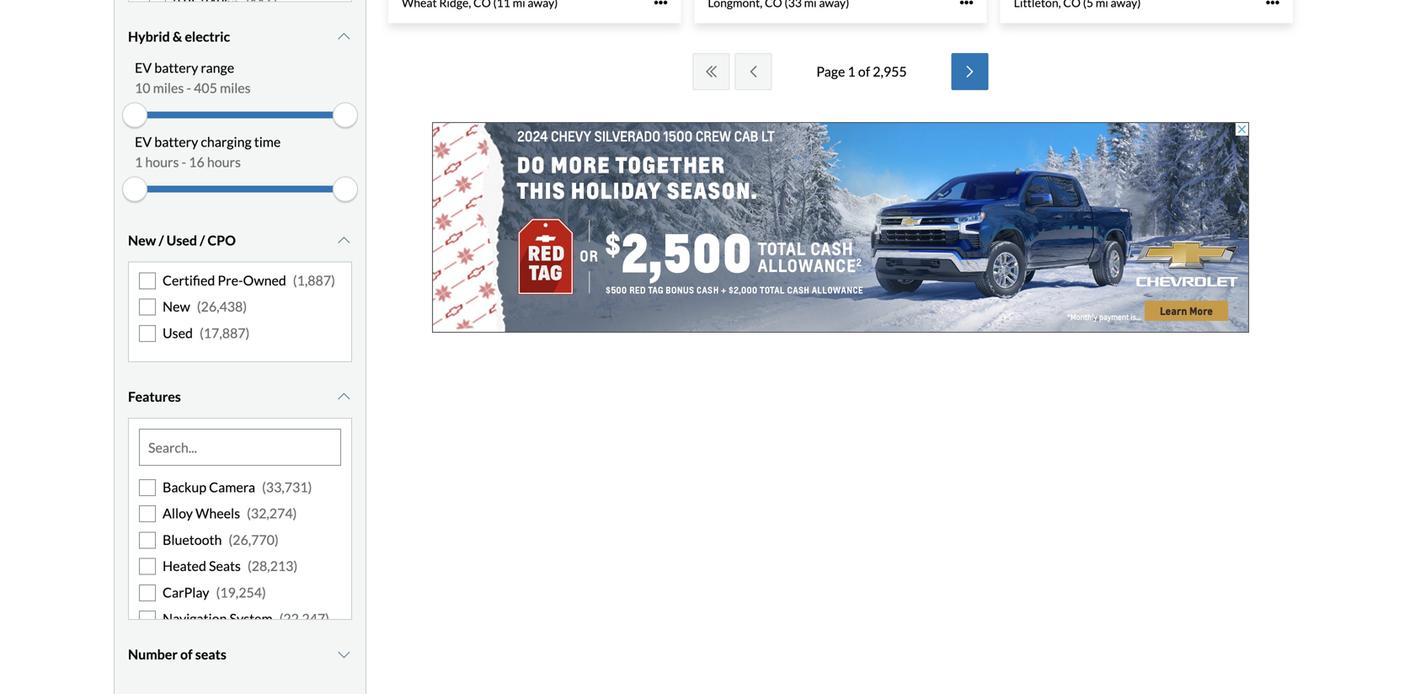 Task type: locate. For each thing, give the bounding box(es) containing it.
ev up 10
[[135, 59, 152, 76]]

system
[[230, 611, 273, 627]]

chevron down image inside the new / used / cpo dropdown button
[[336, 234, 352, 247]]

2 hours from the left
[[207, 154, 241, 170]]

2 vertical spatial chevron down image
[[336, 648, 352, 662]]

0 vertical spatial battery
[[154, 59, 198, 76]]

0 vertical spatial 1
[[848, 63, 856, 80]]

- left 405
[[187, 80, 191, 96]]

1 / from the left
[[159, 232, 164, 249]]

page 1 of 2,955
[[817, 63, 907, 80]]

0 horizontal spatial 1
[[135, 154, 143, 170]]

Search... field
[[140, 430, 340, 465]]

navigation system (22,247)
[[163, 611, 329, 627]]

number of seats
[[128, 646, 227, 663]]

ev
[[135, 59, 152, 76], [135, 134, 152, 150]]

1 vertical spatial of
[[180, 646, 193, 663]]

1 vertical spatial ev
[[135, 134, 152, 150]]

1 vertical spatial 1
[[135, 154, 143, 170]]

1 vertical spatial battery
[[154, 134, 198, 150]]

battery inside ev battery range 10 miles - 405 miles
[[154, 59, 198, 76]]

1 vertical spatial chevron down image
[[336, 390, 352, 404]]

10
[[135, 80, 150, 96]]

/ left cpo
[[200, 232, 205, 249]]

navigation
[[163, 611, 227, 627]]

miles down the range
[[220, 80, 251, 96]]

battery down &
[[154, 59, 198, 76]]

ev battery charging time 1 hours - 16 hours
[[135, 134, 281, 170]]

chevron down image for (26,438)
[[336, 234, 352, 247]]

used inside dropdown button
[[167, 232, 197, 249]]

miles right 10
[[153, 80, 184, 96]]

charging
[[201, 134, 252, 150]]

1 chevron down image from the top
[[336, 234, 352, 247]]

1 horizontal spatial hours
[[207, 154, 241, 170]]

/ up certified
[[159, 232, 164, 249]]

new for new / used / cpo
[[128, 232, 156, 249]]

1 horizontal spatial /
[[200, 232, 205, 249]]

0 horizontal spatial hours
[[145, 154, 179, 170]]

range
[[201, 59, 234, 76]]

backup
[[163, 479, 207, 496]]

1 battery from the top
[[154, 59, 198, 76]]

2 ev from the top
[[135, 134, 152, 150]]

advertisement region
[[432, 122, 1250, 333]]

of inside dropdown button
[[180, 646, 193, 663]]

0 horizontal spatial new
[[128, 232, 156, 249]]

0 vertical spatial -
[[187, 80, 191, 96]]

battery up 16
[[154, 134, 198, 150]]

0 horizontal spatial ellipsis h image
[[960, 0, 974, 9]]

backup camera (33,731)
[[163, 479, 312, 496]]

ev battery range 10 miles - 405 miles
[[135, 59, 251, 96]]

hours down charging on the top left of page
[[207, 154, 241, 170]]

of
[[859, 63, 871, 80], [180, 646, 193, 663]]

new inside dropdown button
[[128, 232, 156, 249]]

/
[[159, 232, 164, 249], [200, 232, 205, 249]]

battery
[[154, 59, 198, 76], [154, 134, 198, 150]]

2 battery from the top
[[154, 134, 198, 150]]

ev down 10
[[135, 134, 152, 150]]

0 vertical spatial new
[[128, 232, 156, 249]]

ellipsis h image
[[960, 0, 974, 9], [1267, 0, 1280, 9]]

2 miles from the left
[[220, 80, 251, 96]]

1 horizontal spatial of
[[859, 63, 871, 80]]

chevron down image
[[336, 30, 352, 43]]

ev inside ev battery range 10 miles - 405 miles
[[135, 59, 152, 76]]

used down the new (26,438)
[[163, 325, 193, 341]]

chevron right image
[[962, 65, 979, 78]]

chevron down image inside number of seats dropdown button
[[336, 648, 352, 662]]

electric
[[185, 28, 230, 45]]

(19,254)
[[216, 584, 266, 601]]

1 horizontal spatial 1
[[848, 63, 856, 80]]

ev for ev battery charging time
[[135, 134, 152, 150]]

0 horizontal spatial of
[[180, 646, 193, 663]]

used
[[167, 232, 197, 249], [163, 325, 193, 341]]

chevron left image
[[745, 65, 762, 78]]

2 ellipsis h image from the left
[[1267, 0, 1280, 9]]

chevron double left image
[[703, 65, 720, 78]]

1 horizontal spatial ellipsis h image
[[1267, 0, 1280, 9]]

-
[[187, 80, 191, 96], [182, 154, 186, 170]]

new / used / cpo
[[128, 232, 236, 249]]

(33,731)
[[262, 479, 312, 496]]

battery for -
[[154, 59, 198, 76]]

1 ev from the top
[[135, 59, 152, 76]]

certified pre-owned (1,887)
[[163, 272, 335, 289]]

1 inside ev battery charging time 1 hours - 16 hours
[[135, 154, 143, 170]]

1 vertical spatial new
[[163, 298, 190, 315]]

hybrid & electric button
[[128, 16, 352, 58]]

time
[[254, 134, 281, 150]]

1 miles from the left
[[153, 80, 184, 96]]

chevron down image
[[336, 234, 352, 247], [336, 390, 352, 404], [336, 648, 352, 662]]

new down certified
[[163, 298, 190, 315]]

1 right the 'page'
[[848, 63, 856, 80]]

(26,770)
[[229, 532, 279, 548]]

hours
[[145, 154, 179, 170], [207, 154, 241, 170]]

0 horizontal spatial miles
[[153, 80, 184, 96]]

new left cpo
[[128, 232, 156, 249]]

0 vertical spatial chevron down image
[[336, 234, 352, 247]]

ev inside ev battery charging time 1 hours - 16 hours
[[135, 134, 152, 150]]

chevron down image inside features dropdown button
[[336, 390, 352, 404]]

used left cpo
[[167, 232, 197, 249]]

3 chevron down image from the top
[[336, 648, 352, 662]]

0 vertical spatial ev
[[135, 59, 152, 76]]

of left seats on the left bottom of the page
[[180, 646, 193, 663]]

of left 2,955
[[859, 63, 871, 80]]

hours left 16
[[145, 154, 179, 170]]

alloy
[[163, 505, 193, 522]]

0 vertical spatial used
[[167, 232, 197, 249]]

miles
[[153, 80, 184, 96], [220, 80, 251, 96]]

1 horizontal spatial new
[[163, 298, 190, 315]]

2 chevron down image from the top
[[336, 390, 352, 404]]

1 horizontal spatial miles
[[220, 80, 251, 96]]

ellipsis h image
[[654, 0, 668, 9]]

- left 16
[[182, 154, 186, 170]]

1 vertical spatial -
[[182, 154, 186, 170]]

1 left 16
[[135, 154, 143, 170]]

new
[[128, 232, 156, 249], [163, 298, 190, 315]]

battery inside ev battery charging time 1 hours - 16 hours
[[154, 134, 198, 150]]

1
[[848, 63, 856, 80], [135, 154, 143, 170]]

0 horizontal spatial /
[[159, 232, 164, 249]]

seats
[[195, 646, 227, 663]]



Task type: describe. For each thing, give the bounding box(es) containing it.
features button
[[128, 376, 352, 418]]

(22,247)
[[279, 611, 329, 627]]

cpo
[[208, 232, 236, 249]]

carplay (19,254)
[[163, 584, 266, 601]]

new / used / cpo button
[[128, 219, 352, 262]]

hybrid
[[128, 28, 170, 45]]

&
[[173, 28, 182, 45]]

0 vertical spatial of
[[859, 63, 871, 80]]

- inside ev battery range 10 miles - 405 miles
[[187, 80, 191, 96]]

chevron down image for alloy wheels
[[336, 390, 352, 404]]

(1,887)
[[293, 272, 335, 289]]

2 / from the left
[[200, 232, 205, 249]]

1 hours from the left
[[145, 154, 179, 170]]

battery for hours
[[154, 134, 198, 150]]

wheels
[[196, 505, 240, 522]]

seats
[[209, 558, 241, 574]]

owned
[[243, 272, 286, 289]]

features
[[128, 389, 181, 405]]

number of seats button
[[128, 634, 352, 676]]

1 vertical spatial used
[[163, 325, 193, 341]]

alloy wheels (32,274)
[[163, 505, 297, 522]]

used (17,887)
[[163, 325, 250, 341]]

carplay
[[163, 584, 209, 601]]

page
[[817, 63, 846, 80]]

pre-
[[218, 272, 243, 289]]

certified
[[163, 272, 215, 289]]

bluetooth (26,770)
[[163, 532, 279, 548]]

(28,213)
[[248, 558, 298, 574]]

bluetooth
[[163, 532, 222, 548]]

2,955
[[873, 63, 907, 80]]

(26,438)
[[197, 298, 247, 315]]

ev for ev battery range
[[135, 59, 152, 76]]

405
[[194, 80, 217, 96]]

(32,274)
[[247, 505, 297, 522]]

heated
[[163, 558, 206, 574]]

hybrid & electric
[[128, 28, 230, 45]]

new for new (26,438)
[[163, 298, 190, 315]]

heated seats (28,213)
[[163, 558, 298, 574]]

16
[[189, 154, 205, 170]]

(17,887)
[[200, 325, 250, 341]]

- inside ev battery charging time 1 hours - 16 hours
[[182, 154, 186, 170]]

1 ellipsis h image from the left
[[960, 0, 974, 9]]

camera
[[209, 479, 255, 496]]

new (26,438)
[[163, 298, 247, 315]]

number
[[128, 646, 178, 663]]



Task type: vqa. For each thing, say whether or not it's contained in the screenshot.
Can within Is Eligible For Cargurus Delivery And Can Be Shipped Directly To You.
no



